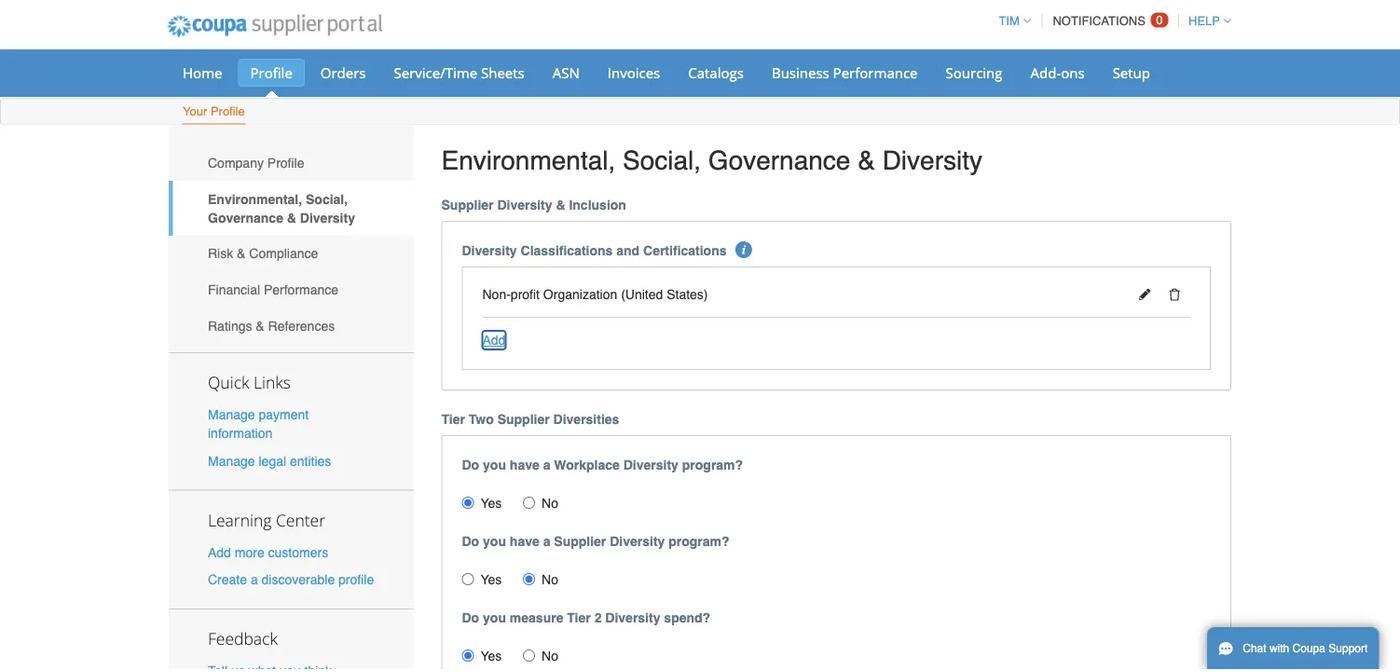 Task type: vqa. For each thing, say whether or not it's contained in the screenshot.
SOURCING link
yes



Task type: describe. For each thing, give the bounding box(es) containing it.
environmental, inside environmental, social, governance & diversity link
[[208, 192, 302, 206]]

you for do you have a supplier diversity program?
[[483, 534, 506, 549]]

feedback
[[208, 628, 278, 650]]

service/time
[[394, 63, 477, 82]]

create a discoverable profile
[[208, 572, 374, 587]]

program? for do you have a workplace diversity program?
[[682, 458, 743, 472]]

manage for manage payment information
[[208, 408, 255, 422]]

yes for do you measure tier 2 diversity spend?
[[481, 649, 502, 664]]

risk & compliance link
[[169, 236, 413, 272]]

2 vertical spatial a
[[251, 572, 258, 587]]

invoices
[[608, 63, 660, 82]]

profile link
[[238, 59, 305, 87]]

0
[[1156, 13, 1163, 27]]

orders
[[321, 63, 366, 82]]

add-ons link
[[1019, 59, 1097, 87]]

performance for financial performance
[[264, 282, 338, 297]]

chat
[[1243, 642, 1267, 655]]

create a discoverable profile link
[[208, 572, 374, 587]]

financial
[[208, 282, 260, 297]]

company profile link
[[169, 145, 413, 181]]

manage payment information link
[[208, 408, 309, 441]]

quick links
[[208, 372, 291, 394]]

tim
[[999, 14, 1020, 28]]

help link
[[1180, 14, 1232, 28]]

do for do you measure tier 2 diversity spend?
[[462, 610, 479, 625]]

company profile
[[208, 156, 304, 170]]

states
[[667, 287, 704, 302]]

financial performance
[[208, 282, 338, 297]]

manage legal entities link
[[208, 453, 331, 468]]

and
[[616, 243, 640, 258]]

0 vertical spatial profile
[[250, 63, 293, 82]]

orders link
[[308, 59, 378, 87]]

1 vertical spatial supplier
[[498, 412, 550, 427]]

a for supplier
[[543, 534, 550, 549]]

united
[[625, 287, 663, 302]]

& right ratings
[[256, 318, 264, 333]]

(
[[621, 287, 625, 302]]

manage legal entities
[[208, 453, 331, 468]]

workplace
[[554, 458, 620, 472]]

ratings
[[208, 318, 252, 333]]

asn
[[553, 63, 580, 82]]

references
[[268, 318, 335, 333]]

notifications 0
[[1053, 13, 1163, 28]]

create
[[208, 572, 247, 587]]

measure
[[510, 610, 563, 625]]

add button
[[482, 331, 506, 349]]

profit
[[511, 287, 540, 302]]

quick
[[208, 372, 249, 394]]

supplier diversity & inclusion
[[441, 198, 626, 213]]

home link
[[171, 59, 234, 87]]

entities
[[290, 453, 331, 468]]

legal
[[259, 453, 286, 468]]

risk & compliance
[[208, 246, 318, 261]]

business performance link
[[760, 59, 930, 87]]

sourcing
[[946, 63, 1003, 82]]

non-profit organization ( united states )
[[482, 287, 708, 302]]

learning center
[[208, 509, 325, 531]]

add-ons
[[1031, 63, 1085, 82]]

add more customers link
[[208, 545, 328, 560]]

additional information image
[[735, 242, 752, 258]]

sourcing link
[[934, 59, 1015, 87]]

& right risk
[[237, 246, 246, 261]]

2
[[594, 610, 602, 625]]

asn link
[[540, 59, 592, 87]]

have for supplier
[[510, 534, 540, 549]]

catalogs
[[688, 63, 744, 82]]

coupa
[[1293, 642, 1326, 655]]

diversity classifications and certifications
[[462, 243, 727, 258]]

tim link
[[990, 14, 1031, 28]]

chat with coupa support
[[1243, 642, 1368, 655]]

certifications
[[643, 243, 727, 258]]

service/time sheets link
[[382, 59, 537, 87]]

with
[[1270, 642, 1290, 655]]

1 horizontal spatial social,
[[623, 145, 701, 175]]

your profile
[[183, 104, 245, 118]]

do you have a workplace diversity program?
[[462, 458, 743, 472]]

navigation containing notifications 0
[[990, 3, 1232, 39]]

inclusion
[[569, 198, 626, 213]]

customers
[[268, 545, 328, 560]]

1 vertical spatial tier
[[567, 610, 591, 625]]

more
[[235, 545, 264, 560]]

2 vertical spatial supplier
[[554, 534, 606, 549]]



Task type: locate. For each thing, give the bounding box(es) containing it.
governance
[[708, 145, 851, 175], [208, 210, 283, 225]]

program?
[[682, 458, 743, 472], [669, 534, 730, 549]]

service/time sheets
[[394, 63, 525, 82]]

financial performance link
[[169, 272, 413, 308]]

add down non-
[[482, 333, 506, 348]]

2 do from the top
[[462, 534, 479, 549]]

have down tier two supplier diversities
[[510, 458, 540, 472]]

remove image
[[1169, 288, 1182, 301]]

1 vertical spatial have
[[510, 534, 540, 549]]

business
[[772, 63, 829, 82]]

3 yes from the top
[[481, 649, 502, 664]]

0 horizontal spatial environmental,
[[208, 192, 302, 206]]

notifications
[[1053, 14, 1146, 28]]

1 vertical spatial yes
[[481, 572, 502, 587]]

0 horizontal spatial add
[[208, 545, 231, 560]]

environmental, social, governance & diversity link
[[169, 181, 413, 236]]

governance up risk & compliance
[[208, 210, 283, 225]]

ons
[[1061, 63, 1085, 82]]

0 horizontal spatial performance
[[264, 282, 338, 297]]

1 vertical spatial do
[[462, 534, 479, 549]]

social, up inclusion
[[623, 145, 701, 175]]

you
[[483, 458, 506, 472], [483, 534, 506, 549], [483, 610, 506, 625]]

center
[[276, 509, 325, 531]]

chat with coupa support button
[[1207, 627, 1379, 670]]

0 vertical spatial environmental, social, governance & diversity
[[441, 145, 983, 175]]

no down measure
[[542, 649, 558, 664]]

0 horizontal spatial governance
[[208, 210, 283, 225]]

)
[[704, 287, 708, 302]]

do for do you have a supplier diversity program?
[[462, 534, 479, 549]]

1 horizontal spatial governance
[[708, 145, 851, 175]]

1 manage from the top
[[208, 408, 255, 422]]

0 vertical spatial performance
[[833, 63, 918, 82]]

0 vertical spatial a
[[543, 458, 550, 472]]

0 vertical spatial governance
[[708, 145, 851, 175]]

0 vertical spatial manage
[[208, 408, 255, 422]]

0 horizontal spatial environmental, social, governance & diversity
[[208, 192, 355, 225]]

environmental, down company profile
[[208, 192, 302, 206]]

yes for do you have a supplier diversity program?
[[481, 572, 502, 587]]

you for do you have a workplace diversity program?
[[483, 458, 506, 472]]

environmental, social, governance & diversity
[[441, 145, 983, 175], [208, 192, 355, 225]]

performance right the business
[[833, 63, 918, 82]]

& down business performance link
[[858, 145, 875, 175]]

home
[[183, 63, 222, 82]]

a
[[543, 458, 550, 472], [543, 534, 550, 549], [251, 572, 258, 587]]

1 have from the top
[[510, 458, 540, 472]]

tier left "2"
[[567, 610, 591, 625]]

tier two supplier diversities
[[441, 412, 619, 427]]

0 vertical spatial social,
[[623, 145, 701, 175]]

0 vertical spatial supplier
[[441, 198, 494, 213]]

manage inside manage payment information
[[208, 408, 255, 422]]

compliance
[[249, 246, 318, 261]]

a left workplace
[[543, 458, 550, 472]]

learning
[[208, 509, 272, 531]]

social,
[[623, 145, 701, 175], [306, 192, 348, 206]]

organization
[[543, 287, 617, 302]]

1 horizontal spatial supplier
[[498, 412, 550, 427]]

1 yes from the top
[[481, 496, 502, 511]]

help
[[1189, 14, 1220, 28]]

support
[[1329, 642, 1368, 655]]

2 yes from the top
[[481, 572, 502, 587]]

no up measure
[[542, 572, 558, 587]]

2 no from the top
[[542, 572, 558, 587]]

ratings & references link
[[169, 308, 413, 344]]

you for do you measure tier 2 diversity spend?
[[483, 610, 506, 625]]

profile up environmental, social, governance & diversity link
[[267, 156, 304, 170]]

edit image
[[1138, 288, 1151, 301]]

yes for do you have a workplace diversity program?
[[481, 496, 502, 511]]

diversities
[[553, 412, 619, 427]]

2 vertical spatial profile
[[267, 156, 304, 170]]

environmental, social, governance & diversity up compliance
[[208, 192, 355, 225]]

& left inclusion
[[556, 198, 565, 213]]

a right create
[[251, 572, 258, 587]]

a for workplace
[[543, 458, 550, 472]]

1 vertical spatial you
[[483, 534, 506, 549]]

program? for do you have a supplier diversity program?
[[669, 534, 730, 549]]

2 have from the top
[[510, 534, 540, 549]]

1 vertical spatial manage
[[208, 453, 255, 468]]

have up measure
[[510, 534, 540, 549]]

& inside environmental, social, governance & diversity
[[287, 210, 296, 225]]

risk
[[208, 246, 233, 261]]

add up create
[[208, 545, 231, 560]]

company
[[208, 156, 264, 170]]

0 vertical spatial you
[[483, 458, 506, 472]]

1 vertical spatial add
[[208, 545, 231, 560]]

3 you from the top
[[483, 610, 506, 625]]

1 horizontal spatial tier
[[567, 610, 591, 625]]

sheets
[[481, 63, 525, 82]]

do you measure tier 2 diversity spend?
[[462, 610, 711, 625]]

1 vertical spatial program?
[[669, 534, 730, 549]]

add
[[482, 333, 506, 348], [208, 545, 231, 560]]

payment
[[259, 408, 309, 422]]

2 vertical spatial do
[[462, 610, 479, 625]]

governance down the business
[[708, 145, 851, 175]]

diversity inside environmental, social, governance & diversity
[[300, 210, 355, 225]]

1 you from the top
[[483, 458, 506, 472]]

0 vertical spatial no
[[542, 496, 558, 511]]

your
[[183, 104, 207, 118]]

manage down information
[[208, 453, 255, 468]]

supplier
[[441, 198, 494, 213], [498, 412, 550, 427], [554, 534, 606, 549]]

profile for company profile
[[267, 156, 304, 170]]

governance inside environmental, social, governance & diversity
[[208, 210, 283, 225]]

discoverable
[[262, 572, 335, 587]]

profile right your on the left
[[211, 104, 245, 118]]

no for workplace
[[542, 496, 558, 511]]

&
[[858, 145, 875, 175], [556, 198, 565, 213], [287, 210, 296, 225], [237, 246, 246, 261], [256, 318, 264, 333]]

2 vertical spatial you
[[483, 610, 506, 625]]

1 horizontal spatial environmental,
[[441, 145, 616, 175]]

2 you from the top
[[483, 534, 506, 549]]

1 vertical spatial environmental, social, governance & diversity
[[208, 192, 355, 225]]

add more customers
[[208, 545, 328, 560]]

information
[[208, 426, 272, 441]]

links
[[254, 372, 291, 394]]

0 vertical spatial program?
[[682, 458, 743, 472]]

0 vertical spatial add
[[482, 333, 506, 348]]

0 horizontal spatial tier
[[441, 412, 465, 427]]

do for do you have a workplace diversity program?
[[462, 458, 479, 472]]

classifications
[[521, 243, 613, 258]]

profile
[[250, 63, 293, 82], [211, 104, 245, 118], [267, 156, 304, 170]]

None radio
[[523, 497, 535, 509]]

1 vertical spatial social,
[[306, 192, 348, 206]]

0 vertical spatial yes
[[481, 496, 502, 511]]

environmental, up supplier diversity & inclusion
[[441, 145, 616, 175]]

profile for your profile
[[211, 104, 245, 118]]

have for workplace
[[510, 458, 540, 472]]

catalogs link
[[676, 59, 756, 87]]

a up measure
[[543, 534, 550, 549]]

profile down coupa supplier portal image
[[250, 63, 293, 82]]

0 vertical spatial do
[[462, 458, 479, 472]]

spend?
[[664, 610, 711, 625]]

ratings & references
[[208, 318, 335, 333]]

performance
[[833, 63, 918, 82], [264, 282, 338, 297]]

environmental,
[[441, 145, 616, 175], [208, 192, 302, 206]]

1 vertical spatial performance
[[264, 282, 338, 297]]

3 no from the top
[[542, 649, 558, 664]]

performance up references
[[264, 282, 338, 297]]

0 vertical spatial environmental,
[[441, 145, 616, 175]]

1 horizontal spatial performance
[[833, 63, 918, 82]]

invoices link
[[596, 59, 672, 87]]

1 vertical spatial environmental,
[[208, 192, 302, 206]]

do you have a supplier diversity program?
[[462, 534, 730, 549]]

tier
[[441, 412, 465, 427], [567, 610, 591, 625]]

2 manage from the top
[[208, 453, 255, 468]]

do
[[462, 458, 479, 472], [462, 534, 479, 549], [462, 610, 479, 625]]

add for add more customers
[[208, 545, 231, 560]]

manage up information
[[208, 408, 255, 422]]

2 vertical spatial yes
[[481, 649, 502, 664]]

diversity
[[883, 145, 983, 175], [497, 198, 552, 213], [300, 210, 355, 225], [462, 243, 517, 258], [623, 458, 679, 472], [610, 534, 665, 549], [605, 610, 660, 625]]

3 do from the top
[[462, 610, 479, 625]]

1 vertical spatial profile
[[211, 104, 245, 118]]

1 horizontal spatial add
[[482, 333, 506, 348]]

0 vertical spatial have
[[510, 458, 540, 472]]

setup
[[1113, 63, 1150, 82]]

coupa supplier portal image
[[155, 3, 395, 49]]

no for supplier
[[542, 572, 558, 587]]

add-
[[1031, 63, 1061, 82]]

0 horizontal spatial social,
[[306, 192, 348, 206]]

1 horizontal spatial environmental, social, governance & diversity
[[441, 145, 983, 175]]

1 vertical spatial no
[[542, 572, 558, 587]]

& up the risk & compliance link
[[287, 210, 296, 225]]

0 horizontal spatial supplier
[[441, 198, 494, 213]]

1 vertical spatial a
[[543, 534, 550, 549]]

two
[[469, 412, 494, 427]]

profile
[[338, 572, 374, 587]]

1 vertical spatial governance
[[208, 210, 283, 225]]

no
[[542, 496, 558, 511], [542, 572, 558, 587], [542, 649, 558, 664]]

have
[[510, 458, 540, 472], [510, 534, 540, 549]]

no down workplace
[[542, 496, 558, 511]]

1 no from the top
[[542, 496, 558, 511]]

social, down company profile link
[[306, 192, 348, 206]]

1 do from the top
[[462, 458, 479, 472]]

manage payment information
[[208, 408, 309, 441]]

your profile link
[[182, 100, 246, 124]]

setup link
[[1101, 59, 1163, 87]]

no for 2
[[542, 649, 558, 664]]

performance for business performance
[[833, 63, 918, 82]]

None radio
[[462, 497, 474, 509], [462, 573, 474, 585], [523, 573, 535, 585], [462, 650, 474, 662], [523, 650, 535, 662], [462, 497, 474, 509], [462, 573, 474, 585], [523, 573, 535, 585], [462, 650, 474, 662], [523, 650, 535, 662]]

navigation
[[990, 3, 1232, 39]]

add for add
[[482, 333, 506, 348]]

2 horizontal spatial supplier
[[554, 534, 606, 549]]

business performance
[[772, 63, 918, 82]]

environmental, social, governance & diversity down catalogs "link"
[[441, 145, 983, 175]]

2 vertical spatial no
[[542, 649, 558, 664]]

tier left two
[[441, 412, 465, 427]]

0 vertical spatial tier
[[441, 412, 465, 427]]

non-
[[482, 287, 511, 302]]

manage for manage legal entities
[[208, 453, 255, 468]]



